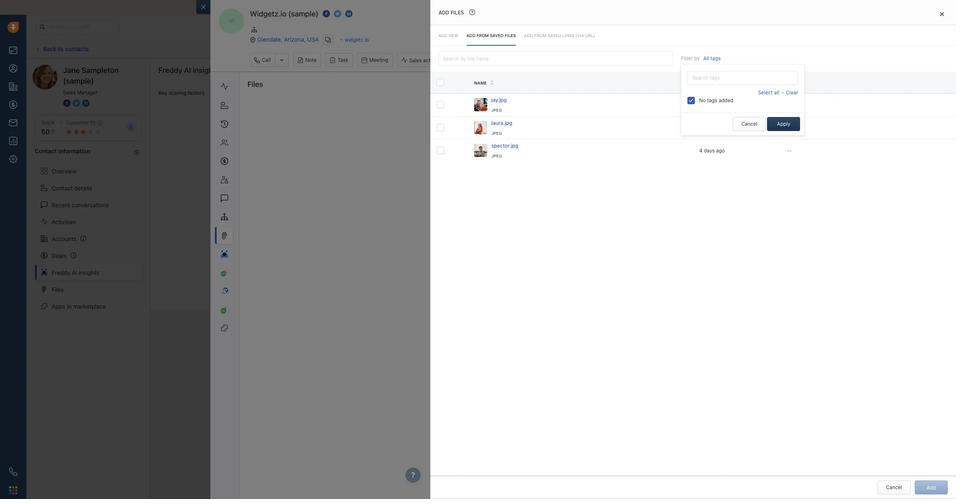 Task type: vqa. For each thing, say whether or not it's contained in the screenshot.
Click
yes



Task type: describe. For each thing, give the bounding box(es) containing it.
1 horizontal spatial cancel button
[[878, 481, 911, 495]]

overview
[[52, 168, 76, 175]]

0 vertical spatial insights
[[193, 66, 219, 75]]

0 horizontal spatial cancel button
[[733, 117, 766, 131]]

add deal button for task button to the right
[[878, 42, 915, 56]]

2-
[[427, 4, 434, 11]]

new
[[449, 33, 458, 38]]

filter by all tags
[[681, 55, 721, 62]]

spector.jpg
[[491, 143, 518, 149]]

explore plans
[[800, 24, 832, 30]]

clear link
[[786, 89, 798, 96]]

and
[[396, 4, 406, 11]]

sales inside dialog
[[409, 57, 422, 63]]

50
[[41, 128, 50, 136]]

information
[[58, 148, 90, 155]]

1 horizontal spatial activities
[[841, 46, 861, 52]]

jane
[[63, 66, 80, 75]]

refresh.
[[518, 46, 536, 52]]

apps in marketplace
[[52, 303, 106, 310]]

back to contacts link
[[35, 42, 89, 55]]

to for connect
[[329, 4, 335, 11]]

clear
[[786, 89, 798, 96]]

glendale,
[[257, 36, 282, 43]]

from for add from saved files
[[477, 33, 489, 38]]

select all link
[[758, 89, 780, 96]]

connect your mailbox to improve deliverability and enable 2-way sync of email conversations.
[[268, 4, 523, 11]]

improve
[[336, 4, 358, 11]]

4 for jay.jpg
[[699, 102, 703, 108]]

click
[[499, 46, 510, 52]]

plans
[[820, 24, 832, 30]]

activities inside dialog
[[423, 57, 444, 63]]

updates available. click to refresh. link
[[443, 41, 540, 56]]

0 vertical spatial files
[[451, 9, 464, 16]]

manager
[[77, 90, 98, 96]]

1 horizontal spatial ai
[[184, 66, 191, 75]]

1 horizontal spatial sales activities
[[827, 46, 861, 52]]

Search tags text field
[[688, 71, 798, 85]]

key
[[158, 90, 167, 96]]

widgetz.io
[[345, 37, 369, 43]]

days for spector.jpg
[[704, 148, 715, 154]]

possible duplicates (0)
[[213, 90, 268, 96]]

name
[[474, 80, 487, 85]]

ago for spector.jpg
[[716, 148, 725, 154]]

factors
[[188, 90, 205, 96]]

sales inside jane sampleton (sample) sales manager
[[63, 90, 76, 96]]

scoring
[[169, 90, 186, 96]]

1 vertical spatial in
[[67, 303, 72, 310]]

50 button
[[41, 128, 56, 136]]

add from saved files
[[467, 33, 516, 38]]

your
[[293, 4, 305, 11]]

jpeg for spector.jpg
[[491, 154, 502, 159]]

tab panel containing add files
[[430, 0, 956, 500]]

1 vertical spatial freddy ai insights
[[52, 269, 99, 276]]

added
[[719, 97, 734, 103]]

possible duplicates (0) link
[[213, 83, 268, 104]]

filter
[[681, 55, 693, 62]]

twitter circled image for linkedin circled image
[[334, 10, 341, 18]]

days for jay.jpg
[[704, 102, 715, 108]]

available.
[[476, 46, 497, 52]]

email
[[467, 4, 482, 11]]

0 vertical spatial days
[[775, 24, 785, 29]]

tags
[[789, 80, 801, 85]]

updates available. click to refresh.
[[455, 46, 536, 52]]

add inside dialog
[[473, 57, 482, 63]]

1 horizontal spatial freddy ai insights
[[158, 66, 219, 75]]

add for add from saved links (via url)
[[524, 33, 533, 38]]

1 vertical spatial add deal
[[473, 57, 494, 63]]

linkedin circled image
[[345, 10, 353, 18]]

add from saved files link
[[467, 25, 516, 46]]

apply
[[777, 121, 791, 127]]

contacts
[[65, 45, 89, 52]]

by
[[694, 55, 700, 62]]

all tags link
[[703, 55, 721, 62]]

1 vertical spatial files
[[52, 286, 64, 293]]

recent conversations
[[52, 202, 109, 209]]

sync
[[446, 4, 459, 11]]

duplicates
[[234, 90, 259, 96]]

jane sampleton (sample) sales manager
[[63, 66, 119, 96]]

no
[[699, 97, 706, 103]]

back
[[43, 45, 56, 52]]

note button
[[293, 53, 321, 67]]

0 vertical spatial sales
[[827, 46, 839, 52]]

4 days ago for jay.jpg
[[699, 102, 725, 108]]

select
[[758, 89, 773, 96]]

(0)
[[260, 90, 268, 96]]

1 horizontal spatial deal
[[901, 46, 911, 52]]

key scoring factors
[[158, 90, 205, 96]]

jpeg for laura.jpg
[[491, 131, 502, 136]]

updates
[[455, 46, 474, 52]]

contact details
[[52, 185, 92, 192]]

customer fit
[[66, 120, 95, 126]]

what's new image
[[896, 25, 902, 30]]

add new link
[[439, 25, 458, 46]]

deliverability
[[360, 4, 394, 11]]

tab list containing add new
[[430, 25, 956, 46]]

21
[[768, 24, 773, 29]]

recent
[[52, 202, 70, 209]]

mailbox
[[306, 4, 328, 11]]

customer
[[66, 120, 89, 126]]

sms
[[710, 46, 720, 52]]

0 horizontal spatial meeting button
[[357, 53, 393, 67]]

fit
[[90, 120, 95, 126]]

jpeg for jay.jpg
[[491, 108, 502, 113]]

1 horizontal spatial task button
[[743, 42, 770, 56]]

send email image
[[875, 23, 880, 30]]

0 vertical spatial freddy
[[158, 66, 182, 75]]

email button
[[620, 42, 650, 56]]

phone element
[[5, 464, 21, 481]]

0 vertical spatial tags
[[711, 55, 721, 62]]

contact for contact details
[[52, 185, 73, 192]]

marketplace
[[73, 303, 106, 310]]

1 horizontal spatial meeting button
[[774, 42, 810, 56]]

add deal button for the leftmost 'meeting' button
[[461, 53, 498, 67]]

add for add from saved files
[[467, 33, 476, 38]]

on
[[718, 80, 724, 85]]

-- for laura.jpg
[[787, 125, 792, 131]]

1 vertical spatial tags
[[707, 97, 717, 103]]

widgetz.io
[[250, 9, 287, 18]]

dialog containing widgetz.io (sample)
[[196, 0, 956, 500]]

all
[[703, 55, 709, 62]]

glendale, arizona, usa
[[257, 36, 319, 43]]

freshworks switcher image
[[9, 487, 17, 495]]

email
[[633, 46, 645, 52]]

contact for contact information
[[35, 148, 57, 155]]

apply button
[[767, 117, 800, 131]]

mng settings image
[[134, 150, 140, 155]]



Task type: locate. For each thing, give the bounding box(es) containing it.
0 vertical spatial twitter circled image
[[334, 10, 341, 18]]

jay.jpg
[[491, 97, 507, 103]]

0 horizontal spatial activities
[[423, 57, 444, 63]]

0 horizontal spatial files
[[52, 286, 64, 293]]

sales activities
[[827, 46, 861, 52], [409, 57, 444, 63]]

0 horizontal spatial saved
[[490, 33, 504, 38]]

0 vertical spatial sales activities
[[827, 46, 861, 52]]

1 from from the left
[[477, 33, 489, 38]]

url)
[[585, 33, 595, 38]]

0 horizontal spatial cancel
[[742, 121, 758, 127]]

twitter circled image for linkedin circled icon
[[73, 99, 80, 108]]

(via
[[576, 33, 584, 38]]

0 vertical spatial cancel
[[742, 121, 758, 127]]

1 horizontal spatial twitter circled image
[[334, 10, 341, 18]]

2 vertical spatial sales
[[63, 90, 76, 96]]

meeting inside dialog
[[369, 57, 388, 63]]

0 vertical spatial contact
[[35, 148, 57, 155]]

to right mailbox
[[329, 4, 335, 11]]

add deal down what's new icon
[[890, 46, 911, 52]]

add up updates
[[467, 33, 476, 38]]

from up available.
[[477, 33, 489, 38]]

sampleton
[[82, 66, 119, 75]]

1 horizontal spatial call link
[[654, 42, 679, 56]]

activities
[[841, 46, 861, 52], [423, 57, 444, 63]]

ago
[[716, 102, 725, 108], [716, 148, 725, 154]]

0 horizontal spatial (sample)
[[63, 77, 94, 85]]

explore
[[800, 24, 818, 30]]

tab panel
[[430, 0, 956, 500]]

1 vertical spatial cancel
[[886, 485, 902, 491]]

0 horizontal spatial to
[[58, 45, 63, 52]]

add
[[890, 46, 900, 52], [473, 57, 482, 63]]

files left question circled icon
[[451, 9, 464, 16]]

deal inside dialog
[[484, 57, 494, 63]]

apps
[[52, 303, 65, 310]]

accounts
[[52, 235, 77, 242]]

jpeg down spector.jpg link in the top of the page
[[491, 154, 502, 159]]

sales activities down add new link
[[409, 57, 444, 63]]

jpeg down laura.jpg link
[[491, 131, 502, 136]]

1 vertical spatial ago
[[716, 148, 725, 154]]

1 -- from the top
[[787, 125, 792, 131]]

task button down ends
[[743, 42, 770, 56]]

4 for spector.jpg
[[699, 148, 703, 154]]

task down your trial ends in 21 days
[[755, 46, 766, 52]]

facebook circled image
[[323, 10, 330, 18]]

task button
[[743, 42, 770, 56], [325, 53, 353, 67]]

usa
[[307, 36, 319, 43]]

widgetz.io link
[[345, 37, 369, 43]]

to right 'click'
[[512, 46, 516, 52]]

files up 'click'
[[505, 33, 516, 38]]

0 horizontal spatial twitter circled image
[[73, 99, 80, 108]]

sales activities down plans
[[827, 46, 861, 52]]

0 horizontal spatial deal
[[484, 57, 494, 63]]

1 vertical spatial insights
[[79, 269, 99, 276]]

1 vertical spatial --
[[787, 148, 792, 154]]

0 horizontal spatial freddy
[[52, 269, 70, 276]]

enable
[[408, 4, 426, 11]]

1 horizontal spatial (sample)
[[288, 9, 318, 18]]

laura.jpg
[[491, 120, 512, 126]]

1 vertical spatial jpeg
[[491, 131, 502, 136]]

insights up factors
[[193, 66, 219, 75]]

tags right all
[[711, 55, 721, 62]]

deal down available.
[[484, 57, 494, 63]]

1 vertical spatial (sample)
[[63, 77, 94, 85]]

call down glendale, in the top left of the page
[[262, 57, 271, 63]]

0 horizontal spatial meeting
[[369, 57, 388, 63]]

4 days ago
[[699, 102, 725, 108], [699, 148, 725, 154]]

twitter circled image right facebook circled icon
[[73, 99, 80, 108]]

1 vertical spatial sales
[[409, 57, 422, 63]]

add for add new
[[439, 33, 448, 38]]

to inside back to contacts link
[[58, 45, 63, 52]]

jay.jpg link
[[491, 97, 507, 105]]

cancel button
[[733, 117, 766, 131], [878, 481, 911, 495]]

close image
[[940, 12, 944, 17]]

linkedin circled image
[[82, 99, 90, 108]]

1 horizontal spatial insights
[[193, 66, 219, 75]]

insights
[[193, 66, 219, 75], [79, 269, 99, 276]]

0 horizontal spatial call button
[[250, 53, 275, 67]]

1 vertical spatial contact
[[52, 185, 73, 192]]

1 vertical spatial twitter circled image
[[73, 99, 80, 108]]

call
[[666, 46, 675, 52], [262, 57, 271, 63]]

dialog
[[196, 0, 956, 500], [430, 0, 956, 500]]

note
[[305, 57, 317, 63]]

1 jpeg from the top
[[491, 108, 502, 113]]

jpeg down jay.jpg link on the top right
[[491, 108, 502, 113]]

question circled image
[[467, 7, 477, 18]]

files
[[451, 9, 464, 16], [505, 33, 516, 38]]

1 horizontal spatial call button
[[654, 42, 679, 56]]

task down "widgetz.io" link
[[338, 57, 348, 63]]

1 horizontal spatial to
[[329, 4, 335, 11]]

1 vertical spatial 4 days ago
[[699, 148, 725, 154]]

add new
[[439, 33, 458, 38]]

0 horizontal spatial add deal
[[473, 57, 494, 63]]

ai up key scoring factors
[[184, 66, 191, 75]]

files
[[248, 80, 263, 89], [52, 286, 64, 293]]

2 dialog from the left
[[430, 0, 956, 500]]

select all
[[758, 89, 780, 96]]

deals
[[52, 252, 66, 259]]

to
[[329, 4, 335, 11], [58, 45, 63, 52], [512, 46, 516, 52]]

tags
[[711, 55, 721, 62], [707, 97, 717, 103]]

0 vertical spatial add deal
[[890, 46, 911, 52]]

call link left 'filter'
[[654, 42, 679, 56]]

1 horizontal spatial files
[[505, 33, 516, 38]]

details
[[74, 185, 92, 192]]

call button left 'filter'
[[654, 42, 679, 56]]

to right back
[[58, 45, 63, 52]]

in right apps
[[67, 303, 72, 310]]

0 horizontal spatial files
[[451, 9, 464, 16]]

0 vertical spatial deal
[[901, 46, 911, 52]]

in left 21
[[763, 24, 767, 29]]

insights up marketplace
[[79, 269, 99, 276]]

1 horizontal spatial add
[[890, 46, 900, 52]]

files inside "tab list"
[[505, 33, 516, 38]]

1 vertical spatial call
[[262, 57, 271, 63]]

1 vertical spatial ai
[[72, 269, 77, 276]]

0 vertical spatial ago
[[716, 102, 725, 108]]

1 saved from the left
[[490, 33, 504, 38]]

way
[[434, 4, 444, 11]]

1 vertical spatial days
[[704, 102, 715, 108]]

1 ago from the top
[[716, 102, 725, 108]]

4 days ago for spector.jpg
[[699, 148, 725, 154]]

files inside dialog
[[248, 80, 263, 89]]

facebook circled image
[[63, 99, 71, 108]]

add down what's new icon
[[890, 46, 900, 52]]

deal
[[901, 46, 911, 52], [484, 57, 494, 63]]

1 horizontal spatial cancel
[[886, 485, 902, 491]]

from up refresh.
[[534, 33, 546, 38]]

Search by file name text field
[[439, 52, 673, 66]]

(sample) down jane
[[63, 77, 94, 85]]

arizona,
[[284, 36, 306, 43]]

days
[[775, 24, 785, 29], [704, 102, 715, 108], [704, 148, 715, 154]]

task button down "widgetz.io" link
[[325, 53, 353, 67]]

call right email
[[666, 46, 675, 52]]

(sample) inside dialog
[[288, 9, 318, 18]]

1 vertical spatial freddy
[[52, 269, 70, 276]]

0 horizontal spatial insights
[[79, 269, 99, 276]]

1 vertical spatial 4
[[699, 148, 703, 154]]

add files
[[439, 9, 464, 16]]

1 horizontal spatial meeting
[[787, 46, 806, 52]]

0 horizontal spatial task button
[[325, 53, 353, 67]]

add deal down available.
[[473, 57, 494, 63]]

added
[[702, 80, 717, 85]]

2 horizontal spatial sales
[[827, 46, 839, 52]]

from
[[477, 33, 489, 38], [534, 33, 546, 38]]

1 vertical spatial files
[[505, 33, 516, 38]]

in
[[763, 24, 767, 29], [67, 303, 72, 310]]

0 vertical spatial meeting
[[787, 46, 806, 52]]

1 horizontal spatial in
[[763, 24, 767, 29]]

0 vertical spatial in
[[763, 24, 767, 29]]

to for updates
[[512, 46, 516, 52]]

connect your mailbox link
[[268, 4, 329, 11]]

add from saved links (via url)
[[524, 33, 595, 38]]

to inside updates available. click to refresh. link
[[512, 46, 516, 52]]

cancel for leftmost cancel button
[[742, 121, 758, 127]]

1 vertical spatial meeting
[[369, 57, 388, 63]]

0 horizontal spatial add deal button
[[461, 53, 498, 67]]

1 4 from the top
[[699, 102, 703, 108]]

of
[[460, 4, 466, 11]]

sales
[[827, 46, 839, 52], [409, 57, 422, 63], [63, 90, 76, 96]]

0 horizontal spatial task
[[338, 57, 348, 63]]

your
[[731, 24, 741, 29]]

all
[[774, 89, 780, 96]]

1 horizontal spatial call
[[666, 46, 675, 52]]

meeting
[[787, 46, 806, 52], [369, 57, 388, 63]]

0 vertical spatial 4
[[699, 102, 703, 108]]

add right the 2-
[[439, 9, 449, 16]]

add from saved links (via url) link
[[524, 25, 595, 46]]

trial
[[742, 24, 750, 29]]

glendale, arizona, usa link
[[257, 36, 319, 43]]

sales activities inside dialog
[[409, 57, 444, 63]]

connect
[[268, 4, 291, 11]]

0 horizontal spatial call
[[262, 57, 271, 63]]

no tags added
[[699, 97, 734, 103]]

saved for links
[[548, 33, 561, 38]]

0 horizontal spatial freddy ai insights
[[52, 269, 99, 276]]

freddy ai insights down deals
[[52, 269, 99, 276]]

freddy down deals
[[52, 269, 70, 276]]

saved for files
[[490, 33, 504, 38]]

laura.jpg link
[[491, 120, 512, 128]]

0 horizontal spatial sales
[[63, 90, 76, 96]]

0 horizontal spatial add
[[473, 57, 482, 63]]

2 vertical spatial jpeg
[[491, 154, 502, 159]]

saved up updates available. click to refresh.
[[490, 33, 504, 38]]

twitter circled image inside dialog
[[334, 10, 341, 18]]

0 vertical spatial task
[[755, 46, 766, 52]]

meeting button down explore
[[774, 42, 810, 56]]

1 vertical spatial add
[[473, 57, 482, 63]]

from for add from saved links (via url)
[[534, 33, 546, 38]]

1 horizontal spatial add deal
[[890, 46, 911, 52]]

saved
[[490, 33, 504, 38], [548, 33, 561, 38]]

conversations
[[72, 202, 109, 209]]

1 horizontal spatial from
[[534, 33, 546, 38]]

activities
[[52, 219, 76, 226]]

0 vertical spatial 4 days ago
[[699, 102, 725, 108]]

deal down what's new icon
[[901, 46, 911, 52]]

add for add files
[[439, 9, 449, 16]]

meeting button down "widgetz.io" link
[[357, 53, 393, 67]]

add deal button down available.
[[461, 53, 498, 67]]

2 jpeg from the top
[[491, 131, 502, 136]]

twitter circled image left linkedin circled image
[[334, 10, 341, 18]]

(sample) inside jane sampleton (sample) sales manager
[[63, 77, 94, 85]]

ai up apps in marketplace
[[72, 269, 77, 276]]

files up duplicates
[[248, 80, 263, 89]]

tab list
[[430, 25, 956, 46]]

possible
[[213, 90, 233, 96]]

0 vertical spatial add
[[890, 46, 900, 52]]

call link down glendale, in the top left of the page
[[250, 53, 275, 67]]

0 vertical spatial activities
[[841, 46, 861, 52]]

freddy ai insights up factors
[[158, 66, 219, 75]]

1 horizontal spatial files
[[248, 80, 263, 89]]

add deal button
[[878, 42, 915, 56], [461, 53, 498, 67]]

task inside dialog
[[338, 57, 348, 63]]

call inside dialog
[[262, 57, 271, 63]]

call button down glendale, in the top left of the page
[[250, 53, 275, 67]]

phone image
[[9, 468, 17, 477]]

1 horizontal spatial saved
[[548, 33, 561, 38]]

spector.jpg link
[[491, 142, 518, 151]]

links
[[562, 33, 574, 38]]

1 4 days ago from the top
[[699, 102, 725, 108]]

dialog containing add files
[[430, 0, 956, 500]]

1 vertical spatial task
[[338, 57, 348, 63]]

2 vertical spatial days
[[704, 148, 715, 154]]

2 ago from the top
[[716, 148, 725, 154]]

add deal button down what's new icon
[[878, 42, 915, 56]]

3 jpeg from the top
[[491, 154, 502, 159]]

0 vertical spatial cancel button
[[733, 117, 766, 131]]

back to contacts
[[43, 45, 89, 52]]

add left new
[[439, 33, 448, 38]]

1 vertical spatial cancel button
[[878, 481, 911, 495]]

cancel for the right cancel button
[[886, 485, 902, 491]]

1 horizontal spatial task
[[755, 46, 766, 52]]

-- down apply button
[[787, 148, 792, 154]]

add up refresh.
[[524, 33, 533, 38]]

freddy ai insights
[[158, 66, 219, 75], [52, 269, 99, 276]]

files up apps
[[52, 286, 64, 293]]

add
[[439, 9, 449, 16], [439, 33, 448, 38], [467, 33, 476, 38], [524, 33, 533, 38]]

0 vertical spatial (sample)
[[288, 9, 318, 18]]

--
[[787, 125, 792, 131], [787, 148, 792, 154]]

0 horizontal spatial call link
[[250, 53, 275, 67]]

2 from from the left
[[534, 33, 546, 38]]

2 saved from the left
[[548, 33, 561, 38]]

Search your CRM... text field
[[36, 20, 119, 34]]

twitter circled image
[[334, 10, 341, 18], [73, 99, 80, 108]]

cancel
[[742, 121, 758, 127], [886, 485, 902, 491]]

explore plans link
[[796, 22, 837, 32]]

key scoring factors link
[[158, 83, 205, 104]]

contact down 50
[[35, 148, 57, 155]]

1 vertical spatial sales activities
[[409, 57, 444, 63]]

conversations.
[[483, 4, 523, 11]]

-- down clear link
[[787, 125, 792, 131]]

1 dialog from the left
[[196, 0, 956, 500]]

(sample) left facebook circled image
[[288, 9, 318, 18]]

freddy up 'scoring'
[[158, 66, 182, 75]]

2 4 days ago from the top
[[699, 148, 725, 154]]

2 horizontal spatial to
[[512, 46, 516, 52]]

0 vertical spatial ai
[[184, 66, 191, 75]]

0 horizontal spatial in
[[67, 303, 72, 310]]

add down available.
[[473, 57, 482, 63]]

1 horizontal spatial freddy
[[158, 66, 182, 75]]

contact up recent
[[52, 185, 73, 192]]

ago for jay.jpg
[[716, 102, 725, 108]]

2 -- from the top
[[787, 148, 792, 154]]

2 4 from the top
[[699, 148, 703, 154]]

saved left links
[[548, 33, 561, 38]]

1 horizontal spatial sales
[[409, 57, 422, 63]]

0 vertical spatial freddy ai insights
[[158, 66, 219, 75]]

-- for spector.jpg
[[787, 148, 792, 154]]

tags right no
[[707, 97, 717, 103]]



